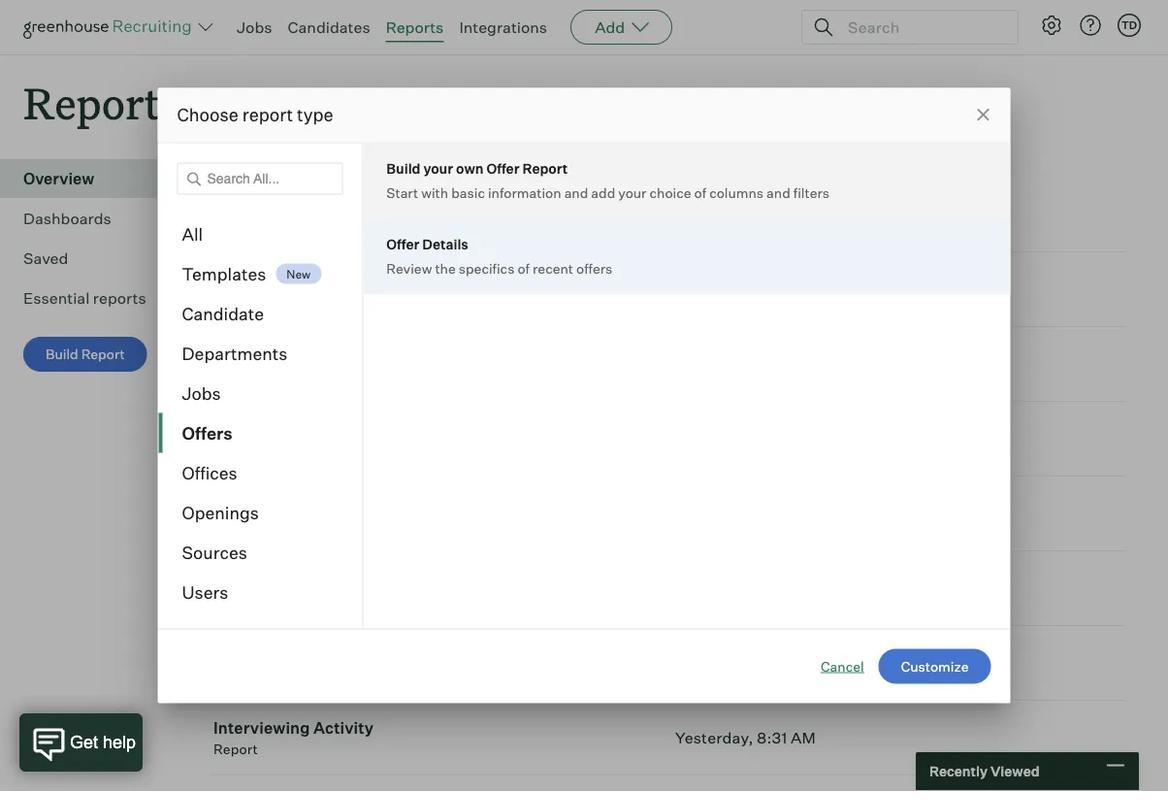 Task type: locate. For each thing, give the bounding box(es) containing it.
offers and hiring dashboard up the sources
[[214, 494, 342, 534]]

report down essential reports link
[[81, 346, 125, 363]]

recently viewed
[[930, 763, 1040, 780]]

offers
[[182, 422, 233, 444], [214, 494, 261, 514], [214, 569, 261, 589]]

dashboard inside recruiting efficiency dashboard
[[214, 442, 285, 459]]

0 horizontal spatial recently
[[210, 163, 329, 200]]

8:31
[[757, 728, 788, 748]]

build your own offer report start with basic information and add your choice of columns and filters
[[387, 160, 830, 201]]

your right add
[[619, 184, 647, 201]]

1 horizontal spatial recently
[[930, 763, 988, 780]]

0 horizontal spatial your
[[424, 160, 453, 177]]

candidates
[[288, 17, 371, 37]]

td button
[[1115, 10, 1146, 41]]

recently down report
[[210, 163, 329, 200]]

add
[[595, 17, 625, 37]]

0 vertical spatial of
[[695, 184, 707, 201]]

1 vertical spatial hiring
[[296, 569, 342, 589]]

1 yesterday, from the top
[[676, 654, 754, 673]]

offices
[[182, 462, 237, 483]]

1 horizontal spatial your
[[619, 184, 647, 201]]

0 horizontal spatial report
[[81, 346, 125, 363]]

and
[[565, 184, 589, 201], [767, 184, 791, 201], [264, 494, 293, 514], [264, 569, 293, 589]]

recently left "viewed"
[[930, 763, 988, 780]]

0 vertical spatial yesterday,
[[676, 654, 754, 673]]

type
[[297, 104, 334, 126]]

last
[[676, 225, 705, 242]]

am right 8:31
[[791, 728, 816, 748]]

reports right candidates
[[386, 17, 444, 37]]

1 vertical spatial offer
[[387, 236, 420, 253]]

am right 8:35 at right bottom
[[795, 654, 820, 673]]

pipeline health dashboard
[[214, 270, 328, 309]]

viewed left basic
[[336, 163, 432, 200]]

new
[[287, 266, 311, 281]]

1 vertical spatial viewed
[[708, 225, 756, 242]]

cancel link
[[821, 657, 865, 676]]

offer up information
[[487, 160, 520, 177]]

jobs
[[237, 17, 272, 37], [182, 383, 221, 404]]

1 vertical spatial offers and hiring dashboard
[[214, 569, 342, 608]]

recently for recently viewed
[[210, 163, 329, 200]]

essential
[[23, 289, 90, 308]]

greenhouse recruiting image
[[23, 16, 198, 39]]

recently for recently viewed
[[930, 763, 988, 780]]

1 dashboard from the top
[[214, 292, 285, 309]]

sourcing
[[214, 345, 283, 364]]

0 vertical spatial build
[[387, 160, 421, 177]]

2 vertical spatial report
[[214, 741, 258, 758]]

build inside build your own offer report start with basic information and add your choice of columns and filters
[[387, 160, 421, 177]]

templates
[[182, 263, 266, 284]]

offer up review
[[387, 236, 420, 253]]

0 vertical spatial offers
[[182, 422, 233, 444]]

dashboards link
[[23, 207, 171, 230]]

dashboard
[[214, 292, 285, 309], [214, 442, 285, 459], [214, 517, 285, 534], [214, 591, 285, 608]]

td
[[1122, 18, 1138, 32]]

Search All... text field
[[177, 163, 343, 195]]

1 horizontal spatial report
[[214, 741, 258, 758]]

offers down the sources
[[214, 569, 261, 589]]

offers and hiring dashboard down the sources
[[214, 569, 342, 608]]

dashboard inside pipeline health dashboard
[[214, 292, 285, 309]]

1 vertical spatial report
[[81, 346, 125, 363]]

yesterday, 8:31 am
[[676, 728, 816, 748]]

dashboards
[[23, 209, 111, 228]]

build
[[387, 160, 421, 177], [46, 346, 78, 363]]

0 horizontal spatial offer
[[387, 236, 420, 253]]

1 horizontal spatial viewed
[[708, 225, 756, 242]]

Search text field
[[844, 13, 1001, 41]]

0 vertical spatial offer
[[487, 160, 520, 177]]

build down essential
[[46, 346, 78, 363]]

0 vertical spatial your
[[424, 160, 453, 177]]

1 vertical spatial of
[[518, 260, 530, 277]]

offers down 'offices'
[[214, 494, 261, 514]]

review
[[387, 260, 432, 277]]

0 horizontal spatial viewed
[[336, 163, 432, 200]]

viewed down columns
[[708, 225, 756, 242]]

viewed for last viewed
[[708, 225, 756, 242]]

2 horizontal spatial report
[[523, 160, 568, 177]]

recruiting
[[214, 420, 294, 439]]

2 yesterday, from the top
[[676, 728, 754, 748]]

1 vertical spatial your
[[619, 184, 647, 201]]

interviewing activity report
[[214, 719, 374, 758]]

pm
[[766, 280, 790, 299]]

all
[[182, 223, 203, 245]]

1 horizontal spatial jobs
[[237, 17, 272, 37]]

start
[[387, 184, 419, 201]]

yesterday, left 8:31
[[676, 728, 754, 748]]

2 vertical spatial offers
[[214, 569, 261, 589]]

2 dashboard from the top
[[214, 442, 285, 459]]

configure image
[[1041, 14, 1064, 37]]

reports
[[386, 17, 444, 37], [23, 74, 181, 131]]

hiring
[[296, 494, 342, 514], [296, 569, 342, 589]]

1 horizontal spatial offer
[[487, 160, 520, 177]]

offers and hiring dashboard
[[214, 494, 342, 534], [214, 569, 342, 608]]

efficiency
[[297, 420, 372, 439]]

and left add
[[565, 184, 589, 201]]

build inside "button"
[[46, 346, 78, 363]]

specifics
[[459, 260, 515, 277]]

0 horizontal spatial build
[[46, 346, 78, 363]]

0 vertical spatial am
[[795, 654, 820, 673]]

report
[[523, 160, 568, 177], [81, 346, 125, 363], [214, 741, 258, 758]]

dashboard up the sources
[[214, 517, 285, 534]]

1 vertical spatial build
[[46, 346, 78, 363]]

your up with
[[424, 160, 453, 177]]

health
[[279, 270, 328, 290]]

8:35
[[757, 654, 791, 673]]

of right choice
[[695, 184, 707, 201]]

candidates link
[[288, 17, 371, 37]]

build report
[[46, 346, 125, 363]]

dashboard down pipeline
[[214, 292, 285, 309]]

yesterday,
[[676, 654, 754, 673], [676, 728, 754, 748]]

1 vertical spatial recently
[[930, 763, 988, 780]]

yesterday, for yesterday, 8:31 am
[[676, 728, 754, 748]]

viewed
[[336, 163, 432, 200], [708, 225, 756, 242]]

build up start
[[387, 160, 421, 177]]

yesterday, 8:35 am
[[676, 654, 820, 673]]

jobs left candidates
[[237, 17, 272, 37]]

offer inside build your own offer report start with basic information and add your choice of columns and filters
[[487, 160, 520, 177]]

users
[[182, 582, 228, 603]]

jobs down departments
[[182, 383, 221, 404]]

reports down "greenhouse recruiting" image
[[23, 74, 181, 131]]

customize
[[902, 658, 969, 675]]

0 horizontal spatial jobs
[[182, 383, 221, 404]]

1 horizontal spatial reports
[[386, 17, 444, 37]]

offer details review the specifics of recent offers
[[387, 236, 613, 277]]

1 vertical spatial jobs
[[182, 383, 221, 404]]

integrations link
[[460, 17, 548, 37]]

0 vertical spatial viewed
[[336, 163, 432, 200]]

of
[[695, 184, 707, 201], [518, 260, 530, 277]]

dashboard down 'recruiting'
[[214, 442, 285, 459]]

last viewed
[[676, 225, 756, 242]]

saved
[[23, 249, 68, 268]]

your
[[424, 160, 453, 177], [619, 184, 647, 201]]

1 vertical spatial yesterday,
[[676, 728, 754, 748]]

report down interviewing
[[214, 741, 258, 758]]

openings
[[182, 502, 259, 523]]

0 horizontal spatial of
[[518, 260, 530, 277]]

jobs inside "choose report type" dialog
[[182, 383, 221, 404]]

1 vertical spatial reports
[[23, 74, 181, 131]]

0 vertical spatial report
[[523, 160, 568, 177]]

add
[[592, 184, 616, 201]]

yesterday, left 8:35 at right bottom
[[676, 654, 754, 673]]

0 vertical spatial offers and hiring dashboard
[[214, 494, 342, 534]]

today, 2:54 pm
[[676, 280, 790, 299]]

0 vertical spatial hiring
[[296, 494, 342, 514]]

0 vertical spatial jobs
[[237, 17, 272, 37]]

report up information
[[523, 160, 568, 177]]

1 horizontal spatial build
[[387, 160, 421, 177]]

2 hiring from the top
[[296, 569, 342, 589]]

0 vertical spatial recently
[[210, 163, 329, 200]]

offer
[[487, 160, 520, 177], [387, 236, 420, 253]]

1 horizontal spatial of
[[695, 184, 707, 201]]

offers up 'offices'
[[182, 422, 233, 444]]

cancel
[[821, 658, 865, 675]]

am
[[795, 654, 820, 673], [791, 728, 816, 748]]

recently
[[210, 163, 329, 200], [930, 763, 988, 780]]

1 vertical spatial am
[[791, 728, 816, 748]]

of left recent
[[518, 260, 530, 277]]

dashboard down the sources
[[214, 591, 285, 608]]



Task type: describe. For each thing, give the bounding box(es) containing it.
1 offers and hiring dashboard from the top
[[214, 494, 342, 534]]

essential reports link
[[23, 287, 171, 310]]

details
[[423, 236, 469, 253]]

4 dashboard from the top
[[214, 591, 285, 608]]

today,
[[676, 280, 725, 299]]

of inside offer details review the specifics of recent offers
[[518, 260, 530, 277]]

pipeline
[[214, 270, 276, 290]]

choice
[[650, 184, 692, 201]]

with
[[422, 184, 449, 201]]

2 offers and hiring dashboard from the top
[[214, 569, 342, 608]]

offer inside offer details review the specifics of recent offers
[[387, 236, 420, 253]]

and right openings
[[264, 494, 293, 514]]

departments
[[182, 343, 288, 364]]

viewed
[[991, 763, 1040, 780]]

basic
[[452, 184, 485, 201]]

information
[[488, 184, 562, 201]]

reports
[[93, 289, 146, 308]]

choose report type dialog
[[158, 88, 1011, 703]]

overview
[[23, 169, 94, 189]]

1 hiring from the top
[[296, 494, 342, 514]]

the
[[435, 260, 456, 277]]

own
[[456, 160, 484, 177]]

add button
[[571, 10, 673, 45]]

jobs link
[[237, 17, 272, 37]]

recent
[[533, 260, 574, 277]]

essential reports
[[23, 289, 146, 308]]

build for build your own offer report start with basic information and add your choice of columns and filters
[[387, 160, 421, 177]]

interviewing
[[214, 719, 310, 738]]

report inside build your own offer report start with basic information and add your choice of columns and filters
[[523, 160, 568, 177]]

sources
[[182, 542, 247, 563]]

am for yesterday, 8:35 am
[[795, 654, 820, 673]]

activity
[[314, 719, 374, 738]]

and right users
[[264, 569, 293, 589]]

candidate
[[182, 303, 264, 324]]

filters
[[794, 184, 830, 201]]

of inside build your own offer report start with basic information and add your choice of columns and filters
[[695, 184, 707, 201]]

recently viewed
[[210, 163, 432, 200]]

report inside interviewing activity report
[[214, 741, 258, 758]]

choose
[[177, 104, 239, 126]]

am for yesterday, 8:31 am
[[791, 728, 816, 748]]

report inside "button"
[[81, 346, 125, 363]]

0 vertical spatial reports
[[386, 17, 444, 37]]

build report button
[[23, 337, 147, 372]]

0 horizontal spatial reports
[[23, 74, 181, 131]]

and left filters
[[767, 184, 791, 201]]

columns
[[710, 184, 764, 201]]

saved link
[[23, 247, 171, 270]]

report
[[242, 104, 293, 126]]

overview link
[[23, 167, 171, 190]]

build for build report
[[46, 346, 78, 363]]

2:54
[[729, 280, 763, 299]]

3 dashboard from the top
[[214, 517, 285, 534]]

1 vertical spatial offers
[[214, 494, 261, 514]]

offers inside "choose report type" dialog
[[182, 422, 233, 444]]

customize button
[[879, 649, 992, 684]]

yesterday, for yesterday, 8:35 am
[[676, 654, 754, 673]]

offers
[[577, 260, 613, 277]]

reports link
[[386, 17, 444, 37]]

viewed for recently viewed
[[336, 163, 432, 200]]

choose report type
[[177, 104, 334, 126]]

recruiting efficiency dashboard
[[214, 420, 372, 459]]

integrations
[[460, 17, 548, 37]]

td button
[[1118, 14, 1142, 37]]



Task type: vqa. For each thing, say whether or not it's contained in the screenshot.
No Recently Viewed
no



